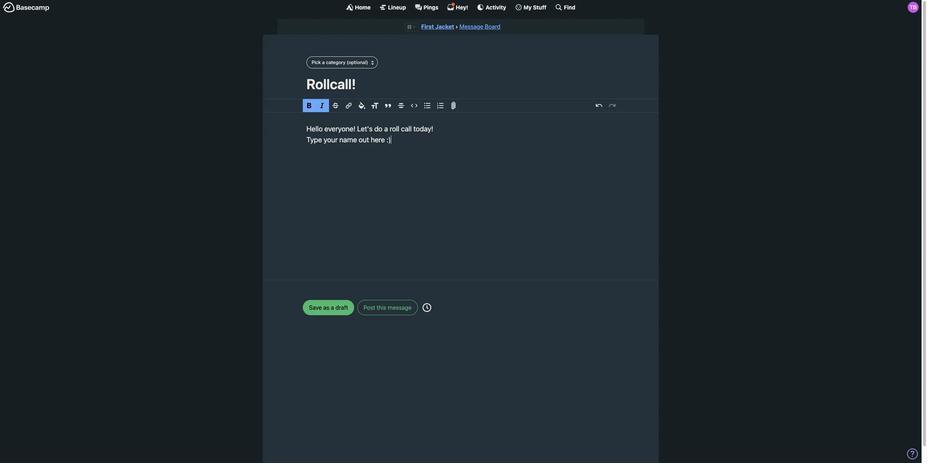 Task type: locate. For each thing, give the bounding box(es) containing it.
message
[[388, 304, 412, 311]]

lineup
[[388, 4, 406, 10]]

pings button
[[415, 4, 439, 11]]

category
[[326, 59, 346, 65]]

save as a draft
[[309, 304, 348, 311]]

a
[[322, 59, 325, 65], [384, 124, 388, 133], [331, 304, 334, 311]]

pick
[[312, 59, 321, 65]]

pings
[[424, 4, 439, 10]]

first jacket link
[[421, 23, 454, 30]]

post this message
[[364, 304, 412, 311]]

this
[[377, 304, 386, 311]]

› message board
[[456, 23, 501, 30]]

1 vertical spatial a
[[384, 124, 388, 133]]

2 horizontal spatial a
[[384, 124, 388, 133]]

do
[[374, 124, 383, 133]]

(optional)
[[347, 59, 368, 65]]

my stuff
[[524, 4, 547, 10]]

hello
[[307, 124, 323, 133]]

roll
[[390, 124, 399, 133]]

a right the do
[[384, 124, 388, 133]]

jacket
[[435, 23, 454, 30]]

›
[[456, 23, 458, 30]]

out
[[359, 135, 369, 144]]

stuff
[[533, 4, 547, 10]]

here
[[371, 135, 385, 144]]

draft
[[336, 304, 348, 311]]

1 horizontal spatial a
[[331, 304, 334, 311]]

activity link
[[477, 4, 506, 11]]

first
[[421, 23, 434, 30]]

Write away… text field
[[285, 113, 637, 271]]

save
[[309, 304, 322, 311]]

lineup link
[[379, 4, 406, 11]]

a right as at left
[[331, 304, 334, 311]]

hello everyone! let's do a roll call today! type your name out here :)
[[307, 124, 433, 144]]

0 horizontal spatial a
[[322, 59, 325, 65]]

as
[[323, 304, 329, 311]]

2 vertical spatial a
[[331, 304, 334, 311]]

find
[[564, 4, 576, 10]]

Type a title… text field
[[307, 76, 615, 92]]

today!
[[414, 124, 433, 133]]

everyone!
[[325, 124, 356, 133]]

first jacket
[[421, 23, 454, 30]]

let's
[[357, 124, 373, 133]]

find button
[[555, 4, 576, 11]]

a right the pick
[[322, 59, 325, 65]]



Task type: vqa. For each thing, say whether or not it's contained in the screenshot.
the "Jer Mill" "ICON"
no



Task type: describe. For each thing, give the bounding box(es) containing it.
name
[[340, 135, 357, 144]]

call
[[401, 124, 412, 133]]

pick a category (optional)
[[312, 59, 368, 65]]

:)
[[387, 135, 391, 144]]

message
[[460, 23, 483, 30]]

hey!
[[456, 4, 468, 10]]

switch accounts image
[[3, 2, 50, 13]]

main element
[[0, 0, 922, 14]]

post this message button
[[357, 300, 418, 315]]

message board link
[[460, 23, 501, 30]]

tyler black image
[[908, 2, 919, 13]]

my
[[524, 4, 532, 10]]

schedule this to post later image
[[423, 303, 431, 312]]

type
[[307, 135, 322, 144]]

pick a category (optional) button
[[307, 57, 378, 68]]

hey! button
[[447, 3, 468, 11]]

post
[[364, 304, 375, 311]]

a inside 'hello everyone! let's do a roll call today! type your name out here :)'
[[384, 124, 388, 133]]

board
[[485, 23, 501, 30]]

activity
[[486, 4, 506, 10]]

home link
[[346, 4, 371, 11]]

my stuff button
[[515, 4, 547, 11]]

home
[[355, 4, 371, 10]]

your
[[324, 135, 338, 144]]

0 vertical spatial a
[[322, 59, 325, 65]]

save as a draft button
[[303, 300, 354, 315]]



